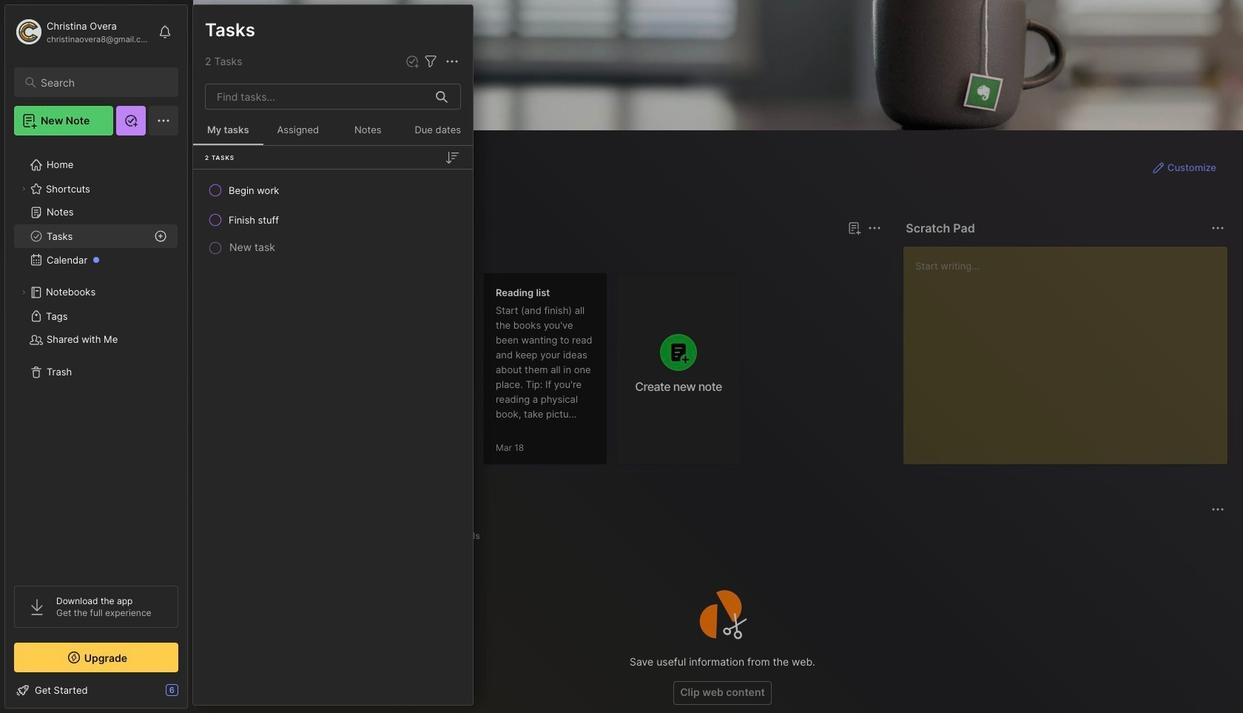Task type: describe. For each thing, give the bounding box(es) containing it.
Sort options field
[[444, 148, 461, 166]]

sort options image
[[444, 148, 461, 166]]

1 row from the top
[[199, 177, 467, 204]]

More actions and view options field
[[440, 53, 461, 70]]

filter tasks image
[[422, 53, 440, 70]]

main element
[[0, 0, 193, 713]]

none search field inside main element
[[41, 73, 165, 91]]

2 tab list from the top
[[220, 527, 1223, 545]]

begin work 0 cell
[[229, 183, 279, 198]]

0 vertical spatial row group
[[193, 175, 473, 258]]

click to collapse image
[[187, 686, 198, 703]]

new task image
[[405, 54, 420, 69]]

Filter tasks field
[[422, 53, 440, 70]]

1 tab list from the top
[[220, 246, 880, 264]]

1 vertical spatial row group
[[217, 272, 750, 474]]

Search text field
[[41, 76, 165, 90]]



Task type: vqa. For each thing, say whether or not it's contained in the screenshot.
note editor TEXT BOX
no



Task type: locate. For each thing, give the bounding box(es) containing it.
Start writing… text field
[[916, 247, 1228, 452]]

expand notebooks image
[[19, 288, 28, 297]]

more actions and view options image
[[444, 53, 461, 70]]

None search field
[[41, 73, 165, 91]]

tree
[[5, 144, 187, 572]]

Help and Learning task checklist field
[[5, 678, 187, 702]]

2 row from the top
[[199, 207, 467, 233]]

tab
[[220, 246, 263, 264], [269, 246, 329, 264], [220, 527, 276, 545], [446, 527, 487, 545]]

Find tasks… text field
[[208, 84, 427, 109]]

0 vertical spatial row
[[199, 177, 467, 204]]

finish stuff 1 cell
[[229, 213, 279, 227]]

row group
[[193, 175, 473, 258], [217, 272, 750, 474]]

row
[[199, 177, 467, 204], [199, 207, 467, 233]]

tab list
[[220, 246, 880, 264], [220, 527, 1223, 545]]

1 vertical spatial row
[[199, 207, 467, 233]]

tree inside main element
[[5, 144, 187, 572]]

Account field
[[14, 17, 151, 47]]

0 vertical spatial tab list
[[220, 246, 880, 264]]

1 vertical spatial tab list
[[220, 527, 1223, 545]]



